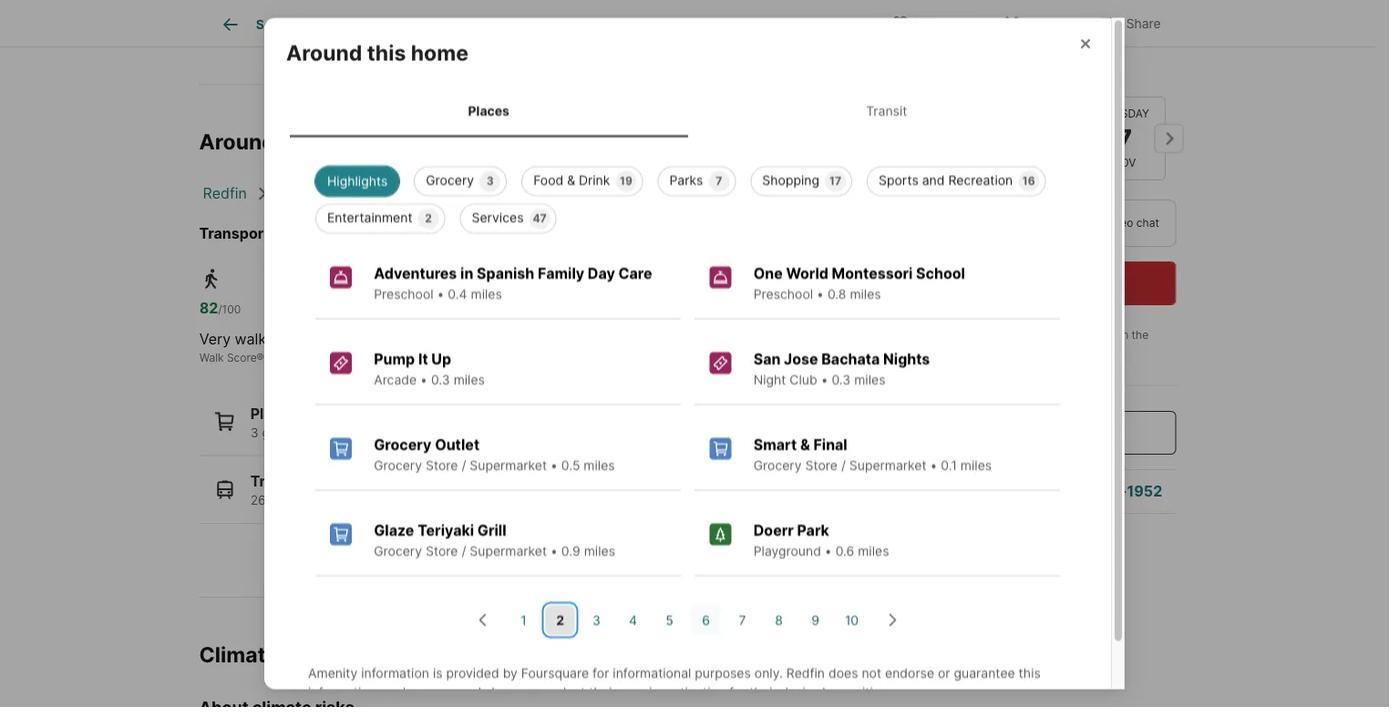 Task type: locate. For each thing, give the bounding box(es) containing it.
0 vertical spatial 2
[[425, 211, 432, 225]]

1 horizontal spatial 2
[[556, 612, 564, 628]]

• left 0.6
[[825, 543, 832, 559]]

places inside tab
[[468, 103, 510, 118]]

3 left groceries,
[[250, 425, 259, 441]]

1 vertical spatial in
[[1120, 329, 1129, 342]]

1 0.3 from the left
[[431, 372, 450, 387]]

4
[[629, 612, 637, 628]]

4 button
[[619, 605, 648, 635]]

for
[[593, 666, 610, 681], [730, 685, 746, 700]]

0 horizontal spatial this
[[280, 130, 319, 155]]

nov down 'tuesday'
[[1113, 156, 1136, 170]]

2 up hillsdale
[[425, 211, 432, 225]]

/100 up very
[[218, 303, 241, 316]]

and
[[923, 172, 945, 188], [384, 685, 406, 700]]

california
[[276, 185, 341, 203]]

score right it
[[430, 352, 460, 365]]

2 horizontal spatial transit
[[866, 103, 908, 118]]

101
[[418, 493, 438, 509]]

1 horizontal spatial 0.3
[[832, 372, 851, 387]]

0 vertical spatial for
[[593, 666, 610, 681]]

redfin link
[[203, 185, 247, 203]]

places
[[468, 103, 510, 118], [250, 405, 298, 423]]

supermarket inside glaze teriyaki grill grocery store / supermarket • 0.9 miles
[[470, 543, 547, 559]]

1 horizontal spatial &
[[604, 17, 612, 32]]

1 horizontal spatial places
[[468, 103, 510, 118]]

0.3
[[431, 372, 450, 387], [832, 372, 851, 387]]

7
[[1117, 122, 1132, 154], [716, 174, 723, 187], [419, 425, 426, 441], [739, 612, 746, 628]]

2 preschool from the left
[[754, 286, 814, 302]]

own
[[621, 685, 646, 700]]

0 horizontal spatial /100
[[218, 303, 241, 316]]

places 3 groceries, 15 restaurants, 7 parks
[[250, 405, 463, 441]]

0 horizontal spatial and
[[384, 685, 406, 700]]

this up california link
[[280, 130, 319, 155]]

1 score from the left
[[227, 352, 257, 365]]

0 horizontal spatial places
[[250, 405, 298, 423]]

2 horizontal spatial this
[[1019, 666, 1041, 681]]

last
[[933, 345, 952, 358]]

park
[[797, 522, 830, 539]]

3 up the services
[[487, 174, 494, 187]]

0 horizontal spatial 3
[[250, 425, 259, 441]]

around this home up california link
[[199, 130, 382, 155]]

care
[[619, 264, 653, 282]]

tab list inside around this home dialog
[[286, 84, 1090, 137]]

1 horizontal spatial in
[[1120, 329, 1129, 342]]

transit inside tab
[[866, 103, 908, 118]]

7 button
[[728, 605, 757, 635]]

property details
[[438, 17, 534, 32]]

0.3 down bachata
[[832, 372, 851, 387]]

nov up 'sports and recreation'
[[932, 156, 956, 170]]

list box containing grocery
[[301, 159, 1075, 233]]

0 vertical spatial around
[[286, 40, 362, 65]]

3
[[487, 174, 494, 187], [250, 425, 259, 441], [593, 612, 601, 628]]

their left "own"
[[589, 685, 617, 700]]

1 horizontal spatial /100
[[411, 303, 433, 316]]

tab list
[[199, 0, 805, 47], [286, 84, 1090, 137]]

supermarket up ask
[[850, 458, 927, 473]]

762-
[[1093, 483, 1128, 501]]

miles inside grocery outlet grocery store / supermarket • 0.5 miles
[[584, 458, 615, 473]]

2 nov button from the left
[[993, 96, 1076, 181]]

0 vertical spatial places
[[468, 103, 510, 118]]

• inside doerr park playground • 0.6 miles
[[825, 543, 832, 559]]

store inside glaze teriyaki grill grocery store / supermarket • 0.9 miles
[[426, 543, 458, 559]]

list box
[[301, 159, 1075, 233]]

sports
[[879, 172, 919, 188]]

7 left parks
[[419, 425, 426, 441]]

grocery down smart
[[754, 458, 802, 473]]

1 nov from the left
[[932, 156, 956, 170]]

miles inside adventures in spanish family day care preschool • 0.4 miles
[[471, 286, 502, 302]]

redfin up transportation
[[203, 185, 247, 203]]

2 vertical spatial transit
[[250, 473, 301, 491]]

2 /100 from the left
[[411, 303, 433, 316]]

• inside san jose bachata nights night club • 0.3 miles
[[821, 372, 829, 387]]

sale & tax history tab
[[554, 3, 700, 47]]

1 preschool from the left
[[374, 286, 434, 302]]

and inside amenity information is provided by foursquare for informational purposes only. redfin does not endorse or guarantee this information, and recommends buyers conduct their own investigation for their desired amenities.
[[384, 685, 406, 700]]

transit up "27,"
[[250, 473, 301, 491]]

2 vertical spatial 3
[[593, 612, 601, 628]]

17
[[830, 174, 842, 187]]

in the last 30 days
[[933, 329, 1152, 358]]

home down the property on the top left of page
[[411, 40, 469, 65]]

very walkable walk score ®
[[199, 330, 296, 365]]

day
[[588, 264, 615, 282]]

6 button
[[692, 605, 721, 635]]

/100 for 82
[[218, 303, 241, 316]]

2 0.3 from the left
[[832, 372, 851, 387]]

store for glaze teriyaki grill
[[426, 543, 458, 559]]

3 left 4 button
[[593, 612, 601, 628]]

Nov button
[[902, 96, 985, 181], [993, 96, 1076, 181]]

• left the 0.9
[[551, 543, 558, 559]]

1 horizontal spatial this
[[367, 40, 406, 65]]

grocery up express
[[374, 458, 422, 473]]

1 vertical spatial redfin
[[787, 666, 825, 681]]

miles down montessori
[[850, 286, 882, 302]]

grocery up ave
[[426, 172, 474, 188]]

nov up 16
[[1022, 156, 1046, 170]]

preschool inside one world montessori school preschool • 0.8 miles
[[754, 286, 814, 302]]

miles right 0.5
[[584, 458, 615, 473]]

transit inside 'transit 26, 27, 37, 61, 64b, express 101'
[[250, 473, 301, 491]]

home
[[411, 40, 469, 65], [324, 130, 382, 155]]

parks
[[670, 172, 703, 188]]

transit up arcade
[[392, 352, 427, 365]]

search link
[[220, 14, 300, 36]]

around down overview
[[286, 40, 362, 65]]

2 vertical spatial this
[[1019, 666, 1041, 681]]

hillsdale
[[382, 225, 444, 243]]

miles inside doerr park playground • 0.6 miles
[[858, 543, 890, 559]]

only.
[[755, 666, 783, 681]]

0 vertical spatial home
[[411, 40, 469, 65]]

miles down the transit score on the left of the page
[[454, 372, 485, 387]]

1 horizontal spatial around
[[286, 40, 362, 65]]

(408)
[[1049, 483, 1090, 501]]

0 horizontal spatial 0.3
[[431, 372, 450, 387]]

3 nov from the left
[[1113, 156, 1136, 170]]

in up "0.4"
[[461, 264, 474, 282]]

0 horizontal spatial for
[[593, 666, 610, 681]]

0.3 down up
[[431, 372, 450, 387]]

2 inside button
[[556, 612, 564, 628]]

list box inside around this home dialog
[[301, 159, 1075, 233]]

6
[[702, 612, 710, 628]]

miles inside one world montessori school preschool • 0.8 miles
[[850, 286, 882, 302]]

8
[[775, 612, 783, 628]]

miles
[[471, 286, 502, 302], [850, 286, 882, 302], [454, 372, 485, 387], [855, 372, 886, 387], [584, 458, 615, 473], [961, 458, 992, 473], [584, 543, 616, 559], [858, 543, 890, 559]]

places inside the places 3 groceries, 15 restaurants, 7 parks
[[250, 405, 298, 423]]

7 inside button
[[739, 612, 746, 628]]

supermarket inside smart & final grocery store / supermarket • 0.1 miles
[[850, 458, 927, 473]]

0 horizontal spatial score
[[227, 352, 257, 365]]

0 horizontal spatial their
[[589, 685, 617, 700]]

transportation
[[199, 225, 306, 243]]

1 horizontal spatial nov
[[1022, 156, 1046, 170]]

None button
[[1083, 96, 1166, 181]]

miles inside pump it up arcade • 0.3 miles
[[454, 372, 485, 387]]

& left tax on the top left of page
[[604, 17, 612, 32]]

1 vertical spatial transit
[[392, 352, 427, 365]]

score right walk
[[227, 352, 257, 365]]

this right guarantee
[[1019, 666, 1041, 681]]

0 horizontal spatial redfin
[[203, 185, 247, 203]]

0 vertical spatial &
[[604, 17, 612, 32]]

redfin
[[203, 185, 247, 203], [787, 666, 825, 681]]

miles up question
[[961, 458, 992, 473]]

1 horizontal spatial transit
[[392, 352, 427, 365]]

for down purposes
[[730, 685, 746, 700]]

is
[[433, 666, 443, 681]]

amenities.
[[830, 685, 891, 700]]

10
[[845, 612, 859, 628]]

1 vertical spatial around
[[199, 130, 275, 155]]

• left 0.5
[[551, 458, 558, 473]]

final
[[814, 436, 848, 454]]

preschool down adventures
[[374, 286, 434, 302]]

places for places
[[468, 103, 510, 118]]

1 vertical spatial tab list
[[286, 84, 1090, 137]]

1 horizontal spatial score
[[430, 352, 460, 365]]

bachata
[[822, 350, 880, 368]]

10 button
[[838, 605, 867, 635]]

& inside tab
[[604, 17, 612, 32]]

0 horizontal spatial nov button
[[902, 96, 985, 181]]

/100 down adventures
[[411, 303, 433, 316]]

0 vertical spatial 3
[[487, 174, 494, 187]]

supermarket inside grocery outlet grocery store / supermarket • 0.5 miles
[[470, 458, 547, 473]]

1 horizontal spatial nov button
[[993, 96, 1076, 181]]

3 inside the places 3 groceries, 15 restaurants, 7 parks
[[250, 425, 259, 441]]

supermarket down grill
[[470, 543, 547, 559]]

entertainment
[[327, 210, 413, 225]]

grocery
[[426, 172, 474, 188], [374, 436, 432, 454], [374, 458, 422, 473], [754, 458, 802, 473], [374, 543, 422, 559]]

none button containing 7
[[1083, 96, 1166, 181]]

chat
[[1137, 217, 1160, 230]]

2 right 1
[[556, 612, 564, 628]]

home inside dialog
[[411, 40, 469, 65]]

• left '0.8'
[[817, 286, 824, 302]]

places for places 3 groceries, 15 restaurants, 7 parks
[[250, 405, 298, 423]]

favorite
[[917, 16, 965, 31]]

• down it
[[421, 372, 428, 387]]

near
[[309, 225, 342, 243]]

supermarket for glaze teriyaki grill
[[470, 543, 547, 559]]

1 horizontal spatial redfin
[[787, 666, 825, 681]]

for right foursquare
[[593, 666, 610, 681]]

1 their from the left
[[589, 685, 617, 700]]

0 vertical spatial transit
[[866, 103, 908, 118]]

0 vertical spatial in
[[461, 264, 474, 282]]

1 vertical spatial places
[[250, 405, 298, 423]]

3 inside button
[[593, 612, 601, 628]]

1 vertical spatial 3
[[250, 425, 259, 441]]

doerr park playground • 0.6 miles
[[754, 522, 890, 559]]

7 down 'tuesday'
[[1117, 122, 1132, 154]]

1
[[521, 612, 527, 628]]

1 vertical spatial and
[[384, 685, 406, 700]]

2 vertical spatial &
[[801, 436, 810, 454]]

0 vertical spatial tab list
[[199, 0, 805, 47]]

1 horizontal spatial home
[[411, 40, 469, 65]]

supermarket down outlet
[[470, 458, 547, 473]]

1 /100 from the left
[[218, 303, 241, 316]]

/100 inside the 82 /100
[[218, 303, 241, 316]]

2 horizontal spatial &
[[801, 436, 810, 454]]

1 horizontal spatial preschool
[[754, 286, 814, 302]]

information,
[[308, 685, 380, 700]]

& left final
[[801, 436, 810, 454]]

miles down spanish
[[471, 286, 502, 302]]

/ for glaze teriyaki grill
[[462, 543, 466, 559]]

& right "food"
[[567, 172, 576, 188]]

0 horizontal spatial in
[[461, 264, 474, 282]]

0 horizontal spatial nov
[[932, 156, 956, 170]]

/ inside smart & final grocery store / supermarket • 0.1 miles
[[842, 458, 846, 473]]

home up 'highlights'
[[324, 130, 382, 155]]

and down information
[[384, 685, 406, 700]]

glaze teriyaki grill grocery store / supermarket • 0.9 miles
[[374, 522, 616, 559]]

up
[[432, 350, 452, 368]]

buyers
[[492, 685, 533, 700]]

(408) 762-1952 link
[[1049, 483, 1163, 501]]

santa
[[370, 185, 410, 203]]

preschool down 'one'
[[754, 286, 814, 302]]

share button
[[1086, 4, 1177, 41]]

/100 inside 28 /100
[[411, 303, 433, 316]]

places up groceries,
[[250, 405, 298, 423]]

& for final
[[801, 436, 810, 454]]

in left the
[[1120, 329, 1129, 342]]

climate risks
[[199, 642, 333, 668]]

out
[[1042, 16, 1063, 31]]

2 score from the left
[[430, 352, 460, 365]]

1 vertical spatial for
[[730, 685, 746, 700]]

tab list containing places
[[286, 84, 1090, 137]]

night
[[754, 372, 787, 387]]

supermarket
[[470, 458, 547, 473], [850, 458, 927, 473], [470, 543, 547, 559]]

places up county at the left of the page
[[468, 103, 510, 118]]

/ inside glaze teriyaki grill grocery store / supermarket • 0.9 miles
[[462, 543, 466, 559]]

grocery outlet grocery store / supermarket • 0.5 miles
[[374, 436, 615, 473]]

1 horizontal spatial their
[[750, 685, 777, 700]]

0 vertical spatial this
[[367, 40, 406, 65]]

this down overview
[[367, 40, 406, 65]]

0 horizontal spatial around
[[199, 130, 275, 155]]

option
[[891, 200, 1024, 247]]

7 right "6" button
[[739, 612, 746, 628]]

overview tab
[[320, 3, 418, 47]]

redfin up desired
[[787, 666, 825, 681]]

2 horizontal spatial 3
[[593, 612, 601, 628]]

1 vertical spatial 2
[[556, 612, 564, 628]]

outlet
[[435, 436, 480, 454]]

grocery down glaze
[[374, 543, 422, 559]]

around this home down overview
[[286, 40, 469, 65]]

7 right parks
[[716, 174, 723, 187]]

transit up sports
[[866, 103, 908, 118]]

does
[[829, 666, 859, 681]]

• inside smart & final grocery store / supermarket • 0.1 miles
[[931, 458, 938, 473]]

1 button
[[509, 605, 539, 635]]

and right sports
[[923, 172, 945, 188]]

grocery left outlet
[[374, 436, 432, 454]]

transit for transit 26, 27, 37, 61, 64b, express 101
[[250, 473, 301, 491]]

2 horizontal spatial nov
[[1113, 156, 1136, 170]]

1757
[[345, 225, 379, 243]]

transit
[[866, 103, 908, 118], [392, 352, 427, 365], [250, 473, 301, 491]]

smart & final grocery store / supermarket • 0.1 miles
[[754, 436, 992, 473]]

/ down final
[[842, 458, 846, 473]]

0 vertical spatial around this home
[[286, 40, 469, 65]]

• left the 0.1
[[931, 458, 938, 473]]

in
[[461, 264, 474, 282], [1120, 329, 1129, 342]]

store down final
[[806, 458, 838, 473]]

9
[[812, 612, 820, 628]]

/ down teriyaki at the left bottom of page
[[462, 543, 466, 559]]

store down outlet
[[426, 458, 458, 473]]

0.6
[[836, 543, 855, 559]]

sale & tax history
[[574, 17, 679, 32]]

30
[[955, 345, 969, 358]]

1 horizontal spatial for
[[730, 685, 746, 700]]

jose
[[784, 350, 819, 368]]

next image
[[1155, 124, 1184, 153]]

•
[[437, 286, 445, 302], [817, 286, 824, 302], [421, 372, 428, 387], [821, 372, 829, 387], [551, 458, 558, 473], [931, 458, 938, 473], [551, 543, 558, 559], [825, 543, 832, 559]]

64b,
[[335, 493, 363, 509]]

27,
[[273, 493, 290, 509]]

0 vertical spatial redfin
[[203, 185, 247, 203]]

schools tab
[[700, 3, 791, 47]]

miles right 0.6
[[858, 543, 890, 559]]

0 horizontal spatial transit
[[250, 473, 301, 491]]

1 vertical spatial &
[[567, 172, 576, 188]]

• left "0.4"
[[437, 286, 445, 302]]

0 horizontal spatial home
[[324, 130, 382, 155]]

one
[[754, 264, 783, 282]]

1 horizontal spatial and
[[923, 172, 945, 188]]

score inside very walkable walk score ®
[[227, 352, 257, 365]]

26,
[[250, 493, 269, 509]]

0 horizontal spatial preschool
[[374, 286, 434, 302]]

store inside smart & final grocery store / supermarket • 0.1 miles
[[806, 458, 838, 473]]

0 horizontal spatial &
[[567, 172, 576, 188]]

• right club
[[821, 372, 829, 387]]

miles down bachata
[[855, 372, 886, 387]]

store down teriyaki at the left bottom of page
[[426, 543, 458, 559]]

/ down outlet
[[462, 458, 466, 473]]

adventures
[[374, 264, 457, 282]]

miles right the 0.9
[[584, 543, 616, 559]]

around up redfin link
[[199, 130, 275, 155]]

1 vertical spatial this
[[280, 130, 319, 155]]

• inside glaze teriyaki grill grocery store / supermarket • 0.9 miles
[[551, 543, 558, 559]]

& inside smart & final grocery store / supermarket • 0.1 miles
[[801, 436, 810, 454]]

their down "only."
[[750, 685, 777, 700]]



Task type: vqa. For each thing, say whether or not it's contained in the screenshot.
the Around this home dialog
yes



Task type: describe. For each thing, give the bounding box(es) containing it.
world
[[786, 264, 829, 282]]

82 /100
[[199, 299, 241, 317]]

search
[[256, 17, 300, 32]]

• inside grocery outlet grocery store / supermarket • 0.5 miles
[[551, 458, 558, 473]]

tour via video chat list box
[[891, 200, 1177, 247]]

tuesday 7 nov
[[1099, 107, 1149, 170]]

around this home inside dialog
[[286, 40, 469, 65]]

property details tab
[[418, 3, 554, 47]]

around inside dialog
[[286, 40, 362, 65]]

by
[[503, 666, 518, 681]]

x-out button
[[988, 4, 1079, 41]]

0 horizontal spatial 2
[[425, 211, 432, 225]]

x-
[[1029, 16, 1042, 31]]

pump
[[374, 350, 415, 368]]

in inside in the last 30 days
[[1120, 329, 1129, 342]]

this inside amenity information is provided by foursquare for informational purposes only. redfin does not endorse or guarantee this information, and recommends buyers conduct their own investigation for their desired amenities.
[[1019, 666, 1041, 681]]

preschool inside adventures in spanish family day care preschool • 0.4 miles
[[374, 286, 434, 302]]

santa clara county link
[[370, 185, 504, 203]]

restaurants,
[[343, 425, 415, 441]]

82
[[199, 299, 218, 317]]

ask
[[910, 483, 937, 501]]

0.3 inside san jose bachata nights night club • 0.3 miles
[[832, 372, 851, 387]]

pump it up arcade • 0.3 miles
[[374, 350, 485, 387]]

spanish
[[477, 264, 535, 282]]

0.1
[[941, 458, 957, 473]]

the
[[1132, 329, 1149, 342]]

/ inside grocery outlet grocery store / supermarket • 0.5 miles
[[462, 458, 466, 473]]

a
[[941, 483, 949, 501]]

this inside around this home element
[[367, 40, 406, 65]]

x-out
[[1029, 16, 1063, 31]]

& for drink
[[567, 172, 576, 188]]

/100 for 28
[[411, 303, 433, 316]]

purposes
[[695, 666, 751, 681]]

drink
[[579, 172, 610, 188]]

7 inside tuesday 7 nov
[[1117, 122, 1132, 154]]

tax
[[616, 17, 634, 32]]

15
[[326, 425, 339, 441]]

1952
[[1128, 483, 1163, 501]]

video
[[1106, 217, 1134, 230]]

5 button
[[655, 605, 684, 635]]

2 their from the left
[[750, 685, 777, 700]]

in inside adventures in spanish family day care preschool • 0.4 miles
[[461, 264, 474, 282]]

2 nov from the left
[[1022, 156, 1046, 170]]

not
[[862, 666, 882, 681]]

risks
[[283, 642, 333, 668]]

ask a question link
[[910, 483, 1015, 501]]

informational
[[613, 666, 692, 681]]

services 47
[[472, 210, 547, 225]]

california link
[[276, 185, 341, 203]]

arcade
[[374, 372, 417, 387]]

• inside one world montessori school preschool • 0.8 miles
[[817, 286, 824, 302]]

transit for transit
[[866, 103, 908, 118]]

redfin inside amenity information is provided by foursquare for informational purposes only. redfin does not endorse or guarantee this information, and recommends buyers conduct their own investigation for their desired amenities.
[[787, 666, 825, 681]]

around this home dialog
[[264, 18, 1125, 708]]

95124
[[1085, 329, 1117, 342]]

transit score
[[392, 352, 460, 365]]

sale
[[574, 17, 600, 32]]

services
[[472, 210, 524, 225]]

miles inside san jose bachata nights night club • 0.3 miles
[[855, 372, 886, 387]]

tour via video chat
[[1062, 217, 1160, 230]]

1 vertical spatial home
[[324, 130, 382, 155]]

transit tab
[[688, 88, 1086, 133]]

around this home element
[[286, 18, 491, 66]]

favorite button
[[876, 4, 980, 41]]

0.8
[[828, 286, 847, 302]]

(408) 762-1952
[[1049, 483, 1163, 501]]

store for smart & final
[[806, 458, 838, 473]]

places tab
[[290, 88, 688, 133]]

grill
[[478, 522, 507, 539]]

2 button
[[546, 605, 575, 635]]

store inside grocery outlet grocery store / supermarket • 0.5 miles
[[426, 458, 458, 473]]

grocery inside glaze teriyaki grill grocery store / supermarket • 0.9 miles
[[374, 543, 422, 559]]

tuesday
[[1099, 107, 1149, 120]]

7 inside the places 3 groceries, 15 restaurants, 7 parks
[[419, 425, 426, 441]]

miles inside glaze teriyaki grill grocery store / supermarket • 0.9 miles
[[584, 543, 616, 559]]

8 button
[[765, 605, 794, 635]]

0.4
[[448, 286, 467, 302]]

transit for transit score
[[392, 352, 427, 365]]

walkable
[[235, 330, 296, 348]]

• inside adventures in spanish family day care preschool • 0.4 miles
[[437, 286, 445, 302]]

37,
[[293, 493, 311, 509]]

1 horizontal spatial 3
[[487, 174, 494, 187]]

club
[[790, 372, 818, 387]]

smart
[[754, 436, 797, 454]]

desired
[[781, 685, 826, 700]]

1 nov button from the left
[[902, 96, 985, 181]]

ask a question
[[910, 483, 1015, 501]]

information
[[361, 666, 430, 681]]

sports and recreation
[[879, 172, 1013, 188]]

glaze
[[374, 522, 414, 539]]

& for tax
[[604, 17, 612, 32]]

overview
[[340, 17, 397, 32]]

0.3 inside pump it up arcade • 0.3 miles
[[431, 372, 450, 387]]

express
[[367, 493, 414, 509]]

transit 26, 27, 37, 61, 64b, express 101
[[250, 473, 438, 509]]

1 vertical spatial around this home
[[199, 130, 382, 155]]

tour
[[1062, 217, 1085, 230]]

recreation
[[949, 172, 1013, 188]]

county
[[454, 185, 504, 203]]

climate
[[199, 642, 278, 668]]

9 button
[[801, 605, 830, 635]]

or
[[938, 666, 951, 681]]

28
[[392, 299, 411, 317]]

miles inside smart & final grocery store / supermarket • 0.1 miles
[[961, 458, 992, 473]]

montessori
[[832, 264, 913, 282]]

grocery inside smart & final grocery store / supermarket • 0.1 miles
[[754, 458, 802, 473]]

• inside pump it up arcade • 0.3 miles
[[421, 372, 428, 387]]

days
[[972, 345, 996, 358]]

adventures in spanish family day care preschool • 0.4 miles
[[374, 264, 653, 302]]

/ for smart & final
[[842, 458, 846, 473]]

61,
[[314, 493, 331, 509]]

nov inside tuesday 7 nov
[[1113, 156, 1136, 170]]

very
[[199, 330, 231, 348]]

question
[[952, 483, 1015, 501]]

endorse
[[886, 666, 935, 681]]

0 vertical spatial and
[[923, 172, 945, 188]]

95154
[[533, 185, 576, 203]]

tab list containing search
[[199, 0, 805, 47]]

transportation near 1757 hillsdale ave
[[199, 225, 474, 243]]

recommends
[[410, 685, 488, 700]]

supermarket for smart & final
[[850, 458, 927, 473]]

clara
[[414, 185, 450, 203]]

95154 link
[[533, 185, 576, 203]]



